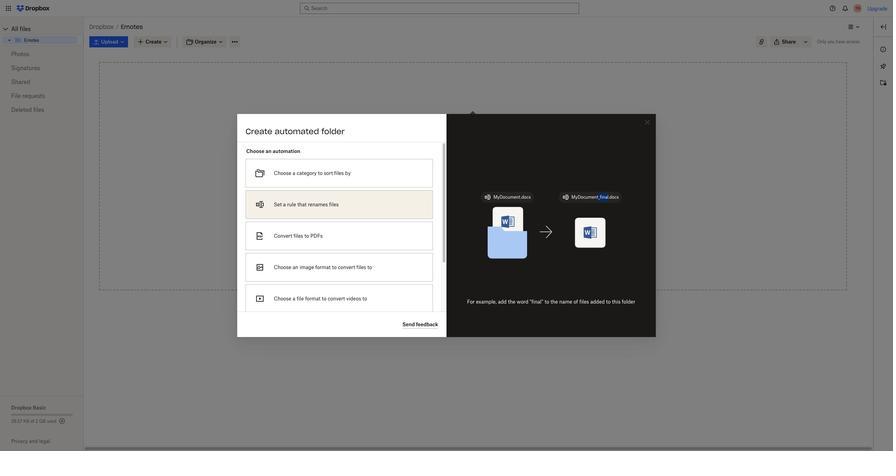 Task type: describe. For each thing, give the bounding box(es) containing it.
content
[[486, 174, 504, 180]]

choose for choose an automation
[[246, 148, 265, 154]]

more
[[442, 174, 455, 180]]

files up videos at the left bottom of page
[[357, 265, 366, 271]]

shared
[[11, 79, 30, 86]]

files inside the more ways to add content element
[[452, 231, 462, 237]]

more ways to add content element
[[414, 173, 533, 268]]

image
[[300, 265, 314, 271]]

signatures link
[[11, 61, 73, 75]]

choose for choose an image format to convert files to
[[274, 265, 291, 271]]

deleted files link
[[11, 103, 73, 117]]

send feedback button
[[403, 321, 438, 329]]

request
[[431, 231, 450, 237]]

deleted files
[[11, 106, 44, 113]]

renames
[[308, 202, 328, 208]]

/
[[116, 24, 119, 30]]

choose an automation
[[246, 148, 300, 154]]

for
[[467, 299, 475, 305]]

by
[[345, 170, 351, 176]]

a for category
[[293, 170, 295, 176]]

choose for choose a category to sort files by
[[274, 170, 291, 176]]

get more space image
[[58, 417, 66, 426]]

requests
[[22, 92, 45, 99]]

the for add
[[551, 299, 558, 305]]

shared link
[[11, 75, 73, 89]]

manage
[[456, 251, 475, 257]]

dropbox basic
[[11, 405, 46, 411]]

basic
[[33, 405, 46, 411]]

kb
[[23, 419, 29, 424]]

of inside create automated folder dialog
[[574, 299, 578, 305]]

emotes link
[[14, 36, 77, 44]]

files left by
[[334, 170, 344, 176]]

convert
[[274, 233, 292, 239]]

sort
[[324, 170, 333, 176]]

open information panel image
[[880, 45, 888, 54]]

request files to be added to this folder
[[431, 231, 521, 237]]

file
[[11, 92, 21, 99]]

choose an image format to convert files to
[[274, 265, 372, 271]]

more ways to add content
[[442, 174, 504, 180]]

create
[[246, 127, 272, 136]]

only you have access
[[818, 39, 860, 44]]

added inside create automated folder dialog
[[591, 299, 605, 305]]

files right renames
[[329, 202, 339, 208]]

'upload'
[[468, 139, 486, 145]]

files inside tree
[[20, 25, 31, 32]]

send
[[403, 322, 415, 328]]

desktop
[[498, 192, 516, 198]]

28.57 kb of 2 gb used
[[11, 419, 56, 424]]

28.57
[[11, 419, 22, 424]]

upgrade link
[[868, 5, 888, 11]]

signatures
[[11, 65, 40, 72]]

dropbox link
[[89, 22, 114, 31]]

all files tree
[[1, 23, 84, 46]]

mydocument
[[572, 195, 599, 200]]

file requests
[[11, 92, 45, 99]]

dropbox / emotes
[[89, 23, 143, 30]]

format for image
[[315, 265, 331, 271]]

convert for files
[[338, 265, 355, 271]]

be
[[469, 231, 475, 237]]

_final
[[599, 195, 609, 200]]

deleted
[[11, 106, 32, 113]]

ways
[[456, 174, 468, 180]]

access this folder from your desktop
[[431, 192, 516, 198]]

import
[[431, 212, 447, 217]]

and for manage
[[446, 251, 455, 257]]

files right 'name' at bottom
[[580, 299, 589, 305]]

drop
[[443, 131, 455, 137]]

choose for choose a file format to convert videos to
[[274, 296, 291, 302]]

all files link
[[11, 23, 84, 35]]

set
[[274, 202, 282, 208]]

upload,
[[486, 131, 503, 137]]

and for legal
[[29, 439, 38, 445]]

import button
[[415, 208, 531, 222]]

used
[[47, 419, 56, 424]]

share for share and manage access to this folder
[[431, 251, 445, 257]]

an for automation
[[266, 148, 272, 154]]

file requests link
[[11, 89, 73, 103]]

0 vertical spatial add
[[475, 174, 484, 180]]

.docx
[[609, 195, 619, 200]]



Task type: vqa. For each thing, say whether or not it's contained in the screenshot.
left the Get
no



Task type: locate. For each thing, give the bounding box(es) containing it.
added right be on the right of the page
[[476, 231, 490, 237]]

files inside drop files here to upload, or use the 'upload' button
[[456, 131, 466, 137]]

files right all
[[20, 25, 31, 32]]

1 horizontal spatial dropbox
[[89, 23, 114, 30]]

an for image
[[293, 265, 298, 271]]

2 vertical spatial a
[[293, 296, 295, 302]]

dropbox
[[89, 23, 114, 30], [11, 405, 32, 411]]

that
[[298, 202, 307, 208]]

choose a category to sort files by
[[274, 170, 351, 176]]

"final"
[[530, 299, 544, 305]]

an left the image
[[293, 265, 298, 271]]

1 horizontal spatial an
[[293, 265, 298, 271]]

name
[[560, 299, 573, 305]]

0 vertical spatial of
[[574, 299, 578, 305]]

0 horizontal spatial dropbox
[[11, 405, 32, 411]]

open activity image
[[880, 79, 888, 87]]

this inside create automated folder dialog
[[612, 299, 621, 305]]

gb
[[39, 419, 46, 424]]

drop files here to upload, or use the 'upload' button
[[443, 131, 503, 145]]

1 vertical spatial a
[[283, 202, 286, 208]]

share button
[[770, 36, 800, 47]]

this
[[449, 192, 458, 198], [497, 231, 506, 237], [500, 251, 508, 257], [612, 299, 621, 305]]

1 vertical spatial an
[[293, 265, 298, 271]]

button
[[488, 139, 503, 145]]

files
[[20, 25, 31, 32], [33, 106, 44, 113], [456, 131, 466, 137], [334, 170, 344, 176], [329, 202, 339, 208], [452, 231, 462, 237], [294, 233, 303, 239], [357, 265, 366, 271], [580, 299, 589, 305]]

convert files to pdfs
[[274, 233, 323, 239]]

the inside drop files here to upload, or use the 'upload' button
[[459, 139, 467, 145]]

convert for videos
[[328, 296, 345, 302]]

0 vertical spatial share
[[782, 39, 796, 45]]

convert left videos at the left bottom of page
[[328, 296, 345, 302]]

1 vertical spatial share
[[431, 251, 445, 257]]

privacy and legal
[[11, 439, 50, 445]]

1 horizontal spatial and
[[446, 251, 455, 257]]

a for rule
[[283, 202, 286, 208]]

create automated folder
[[246, 127, 345, 136]]

0 vertical spatial and
[[446, 251, 455, 257]]

1 horizontal spatial the
[[508, 299, 516, 305]]

choose left file
[[274, 296, 291, 302]]

dropbox left the /
[[89, 23, 114, 30]]

dropbox for dropbox / emotes
[[89, 23, 114, 30]]

folder
[[322, 127, 345, 136], [459, 192, 472, 198], [507, 231, 521, 237], [510, 251, 523, 257], [622, 299, 636, 305]]

add left content
[[475, 174, 484, 180]]

of left 2
[[30, 419, 34, 424]]

0 vertical spatial format
[[315, 265, 331, 271]]

share down the request
[[431, 251, 445, 257]]

a
[[293, 170, 295, 176], [283, 202, 286, 208], [293, 296, 295, 302]]

1 vertical spatial dropbox
[[11, 405, 32, 411]]

2 horizontal spatial the
[[551, 299, 558, 305]]

added inside the more ways to add content element
[[476, 231, 490, 237]]

category
[[297, 170, 317, 176]]

emotes down all files
[[24, 38, 39, 43]]

legal
[[39, 439, 50, 445]]

all
[[11, 25, 18, 32]]

share and manage access to this folder
[[431, 251, 523, 257]]

for example, add the word "final" to the name of files added to this folder
[[467, 299, 636, 305]]

automation
[[273, 148, 300, 154]]

format right file
[[305, 296, 321, 302]]

to inside drop files here to upload, or use the 'upload' button
[[479, 131, 484, 137]]

rule
[[287, 202, 296, 208]]

choose left the image
[[274, 265, 291, 271]]

access right have
[[847, 39, 860, 44]]

emotes
[[121, 23, 143, 30], [24, 38, 39, 43]]

add inside create automated folder dialog
[[498, 299, 507, 305]]

mydocument _final .docx
[[572, 195, 619, 200]]

0 vertical spatial added
[[476, 231, 490, 237]]

0 vertical spatial a
[[293, 170, 295, 176]]

dropbox logo - go to the homepage image
[[14, 3, 52, 14]]

the left 'name' at bottom
[[551, 299, 558, 305]]

to
[[479, 131, 484, 137], [318, 170, 323, 176], [469, 174, 474, 180], [463, 231, 467, 237], [492, 231, 496, 237], [305, 233, 309, 239], [494, 251, 498, 257], [332, 265, 337, 271], [368, 265, 372, 271], [322, 296, 327, 302], [363, 296, 367, 302], [545, 299, 550, 305], [606, 299, 611, 305]]

share left only
[[782, 39, 796, 45]]

global header element
[[0, 0, 894, 17]]

you
[[828, 39, 835, 44]]

1 horizontal spatial access
[[847, 39, 860, 44]]

privacy and legal link
[[11, 439, 84, 445]]

photos
[[11, 51, 29, 58]]

a right set
[[283, 202, 286, 208]]

0 horizontal spatial share
[[431, 251, 445, 257]]

videos
[[347, 296, 361, 302]]

mydocument.docx
[[494, 195, 531, 200]]

create automated folder dialog
[[237, 114, 656, 379]]

access
[[847, 39, 860, 44], [477, 251, 492, 257]]

format right the image
[[315, 265, 331, 271]]

feedback
[[416, 322, 438, 328]]

open details pane image
[[880, 23, 888, 31]]

the for here
[[459, 139, 467, 145]]

and inside the more ways to add content element
[[446, 251, 455, 257]]

access for manage
[[477, 251, 492, 257]]

access inside the more ways to add content element
[[477, 251, 492, 257]]

share
[[782, 39, 796, 45], [431, 251, 445, 257]]

1 vertical spatial and
[[29, 439, 38, 445]]

files left be on the right of the page
[[452, 231, 462, 237]]

0 horizontal spatial access
[[477, 251, 492, 257]]

1 horizontal spatial emotes
[[121, 23, 143, 30]]

1 horizontal spatial add
[[498, 299, 507, 305]]

a left category
[[293, 170, 295, 176]]

dropbox up the 28.57 at bottom
[[11, 405, 32, 411]]

1 vertical spatial added
[[591, 299, 605, 305]]

files up use
[[456, 131, 466, 137]]

added
[[476, 231, 490, 237], [591, 299, 605, 305]]

format
[[315, 265, 331, 271], [305, 296, 321, 302]]

0 horizontal spatial and
[[29, 439, 38, 445]]

from
[[474, 192, 485, 198]]

the right use
[[459, 139, 467, 145]]

0 vertical spatial an
[[266, 148, 272, 154]]

0 vertical spatial convert
[[338, 265, 355, 271]]

0 vertical spatial dropbox
[[89, 23, 114, 30]]

a for file
[[293, 296, 295, 302]]

share for share
[[782, 39, 796, 45]]

1 vertical spatial format
[[305, 296, 321, 302]]

your
[[486, 192, 496, 198]]

an
[[266, 148, 272, 154], [293, 265, 298, 271]]

1 vertical spatial of
[[30, 419, 34, 424]]

0 horizontal spatial add
[[475, 174, 484, 180]]

automated
[[275, 127, 319, 136]]

all files
[[11, 25, 31, 32]]

share inside the more ways to add content element
[[431, 251, 445, 257]]

of right 'name' at bottom
[[574, 299, 578, 305]]

1 horizontal spatial of
[[574, 299, 578, 305]]

0 vertical spatial access
[[847, 39, 860, 44]]

an left automation on the left of the page
[[266, 148, 272, 154]]

set a rule that renames files
[[274, 202, 339, 208]]

upgrade
[[868, 5, 888, 11]]

pdfs
[[311, 233, 323, 239]]

access
[[431, 192, 448, 198]]

word
[[517, 299, 529, 305]]

have
[[836, 39, 846, 44]]

send feedback
[[403, 322, 438, 328]]

emotes right the /
[[121, 23, 143, 30]]

0 horizontal spatial added
[[476, 231, 490, 237]]

share inside button
[[782, 39, 796, 45]]

a left file
[[293, 296, 295, 302]]

format for file
[[305, 296, 321, 302]]

privacy
[[11, 439, 28, 445]]

dropbox for dropbox basic
[[11, 405, 32, 411]]

2
[[35, 419, 38, 424]]

or
[[444, 139, 448, 145]]

and
[[446, 251, 455, 257], [29, 439, 38, 445]]

open pinned items image
[[880, 62, 888, 71]]

files down file requests link
[[33, 106, 44, 113]]

added right 'name' at bottom
[[591, 299, 605, 305]]

1 horizontal spatial share
[[782, 39, 796, 45]]

choose down automation on the left of the page
[[274, 170, 291, 176]]

1 horizontal spatial added
[[591, 299, 605, 305]]

convert
[[338, 265, 355, 271], [328, 296, 345, 302]]

choose down the create
[[246, 148, 265, 154]]

0 horizontal spatial an
[[266, 148, 272, 154]]

1 vertical spatial access
[[477, 251, 492, 257]]

access right the manage
[[477, 251, 492, 257]]

0 vertical spatial emotes
[[121, 23, 143, 30]]

access for have
[[847, 39, 860, 44]]

and left legal at the left bottom
[[29, 439, 38, 445]]

here
[[468, 131, 478, 137]]

add right example,
[[498, 299, 507, 305]]

use
[[450, 139, 458, 145]]

file
[[297, 296, 304, 302]]

the left 'word'
[[508, 299, 516, 305]]

of
[[574, 299, 578, 305], [30, 419, 34, 424]]

0 horizontal spatial emotes
[[24, 38, 39, 43]]

and left the manage
[[446, 251, 455, 257]]

only
[[818, 39, 827, 44]]

1 vertical spatial add
[[498, 299, 507, 305]]

1 vertical spatial convert
[[328, 296, 345, 302]]

files right 'convert'
[[294, 233, 303, 239]]

0 horizontal spatial of
[[30, 419, 34, 424]]

convert up videos at the left bottom of page
[[338, 265, 355, 271]]

choose a file format to convert videos to
[[274, 296, 367, 302]]

add
[[475, 174, 484, 180], [498, 299, 507, 305]]

example,
[[476, 299, 497, 305]]

1 vertical spatial emotes
[[24, 38, 39, 43]]

0 horizontal spatial the
[[459, 139, 467, 145]]

photos link
[[11, 47, 73, 61]]

emotes inside all files tree
[[24, 38, 39, 43]]



